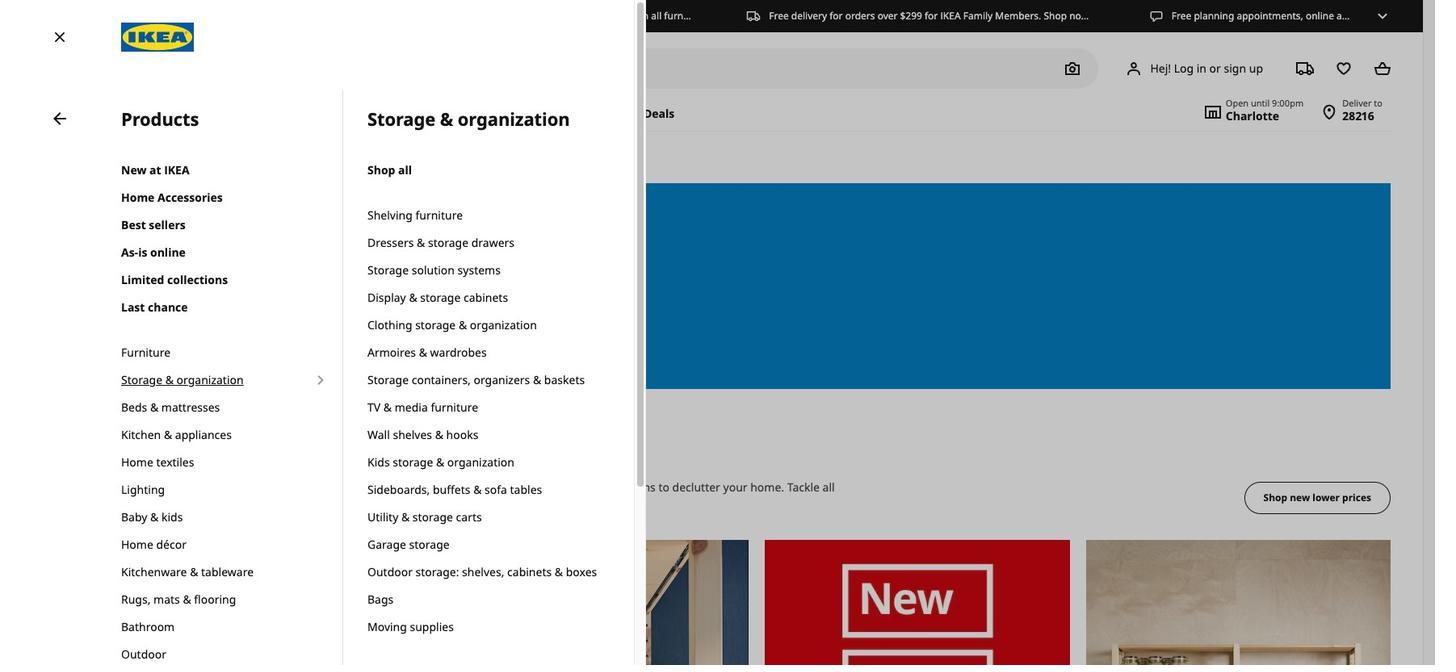 Task type: locate. For each thing, give the bounding box(es) containing it.
shopping bag image
[[1367, 53, 1399, 85]]

new at ikea
[[121, 162, 189, 178]]

new
[[121, 162, 146, 178]]

1 vertical spatial cabinets
[[507, 564, 552, 580]]

lighting button
[[121, 476, 330, 504]]

best sellers
[[121, 217, 186, 233]]

buffets
[[433, 482, 470, 497]]

home inside home décor button
[[121, 537, 153, 552]]

accessories for rooms
[[234, 106, 299, 121]]

as-is online link
[[121, 239, 330, 266]]

tv & media furniture
[[368, 400, 478, 415]]

outdoor inside button
[[121, 647, 166, 662]]

storage
[[428, 235, 469, 250], [420, 290, 461, 305], [415, 317, 456, 333], [393, 455, 433, 470], [413, 510, 453, 525], [409, 537, 450, 552]]

shop all
[[368, 162, 412, 178]]

ideas & inspiration
[[386, 106, 492, 121]]

moving
[[368, 619, 407, 635]]

storage & organization inside button
[[121, 372, 244, 388]]

best
[[121, 217, 146, 233]]

limited
[[121, 272, 164, 287]]

storage down furniture
[[121, 372, 162, 388]]

kids
[[368, 455, 390, 470]]

armoires & wardrobes
[[368, 345, 487, 360]]

home accessories link
[[185, 97, 311, 131], [121, 184, 330, 212]]

1 vertical spatial accessories
[[158, 190, 223, 205]]

0 horizontal spatial storage & organization
[[121, 372, 244, 388]]

bags link
[[368, 586, 626, 614]]

0 vertical spatial storage & organization
[[368, 107, 570, 131]]

garage storage
[[368, 537, 450, 552]]

organization inside button
[[177, 372, 244, 388]]

outdoor down garage
[[368, 564, 413, 580]]

hooks
[[446, 427, 478, 443]]

ideas & inspiration link
[[373, 97, 504, 131]]

storage for storage containers, organizers & baskets 'link'
[[368, 372, 409, 388]]

home accessories link up as-is online "link"
[[121, 184, 330, 212]]

shelving furniture
[[368, 208, 463, 223]]

design
[[516, 106, 555, 121]]

accessories up new at ikea link
[[234, 106, 299, 121]]

organization
[[458, 107, 570, 131], [470, 317, 537, 333], [177, 372, 244, 388], [447, 455, 514, 470]]

carts
[[456, 510, 482, 525]]

décor
[[156, 537, 187, 552]]

0 vertical spatial home accessories
[[197, 106, 299, 121]]

cabinets for storage
[[464, 290, 508, 305]]

1 horizontal spatial accessories
[[234, 106, 299, 121]]

kitchen
[[121, 427, 161, 443]]

organization up shop all link
[[458, 107, 570, 131]]

storage:
[[416, 564, 459, 580]]

cabinets down systems
[[464, 290, 508, 305]]

dressers
[[368, 235, 414, 250]]

1 vertical spatial storage & organization
[[121, 372, 244, 388]]

outdoor
[[368, 564, 413, 580], [121, 647, 166, 662]]

in
[[1197, 60, 1207, 76]]

None search field
[[222, 48, 1099, 89]]

outdoor down bathroom
[[121, 647, 166, 662]]

0 horizontal spatial outdoor
[[121, 647, 166, 662]]

home down baby
[[121, 537, 153, 552]]

home accessories
[[197, 106, 299, 121], [121, 190, 223, 205]]

organization down display & storage cabinets link
[[470, 317, 537, 333]]

open
[[1226, 97, 1249, 109]]

cabinets down garage storage link
[[507, 564, 552, 580]]

1 horizontal spatial storage & organization
[[368, 107, 570, 131]]

accessories inside submenu for products element
[[158, 190, 223, 205]]

organizers
[[474, 372, 530, 388]]

planning
[[569, 106, 619, 121]]

1 vertical spatial home accessories
[[121, 190, 223, 205]]

1 vertical spatial outdoor
[[121, 647, 166, 662]]

to
[[1374, 97, 1383, 109]]

shelving furniture link
[[368, 202, 626, 229]]

is
[[138, 245, 147, 260]]

flooring
[[194, 592, 236, 607]]

design & planning
[[516, 106, 619, 121]]

home accessories up new at ikea link
[[197, 106, 299, 121]]

0 vertical spatial cabinets
[[464, 290, 508, 305]]

ikea
[[164, 162, 189, 178]]

or
[[1210, 60, 1221, 76]]

1 horizontal spatial outdoor
[[368, 564, 413, 580]]

0 vertical spatial home accessories link
[[185, 97, 311, 131]]

home accessories inside submenu for products element
[[121, 190, 223, 205]]

deals
[[644, 106, 675, 121]]

outdoor inside the submenu for storage & organization element
[[368, 564, 413, 580]]

products
[[123, 106, 173, 121], [121, 107, 199, 131]]

storage inside 'link'
[[368, 372, 409, 388]]

home accessories link up new at ikea link
[[185, 97, 311, 131]]

storage up display
[[368, 262, 409, 278]]

home accessories link for products
[[185, 97, 311, 131]]

display & storage cabinets link
[[368, 284, 626, 312]]

storage solution systems link
[[368, 257, 626, 284]]

furniture up dressers & storage drawers
[[416, 208, 463, 223]]

tables
[[510, 482, 542, 497]]

furniture
[[121, 345, 170, 360]]

9:00pm
[[1272, 97, 1304, 109]]

baskets
[[544, 372, 585, 388]]

cabinets
[[464, 290, 508, 305], [507, 564, 552, 580]]

home accessories link for new at ikea
[[121, 184, 330, 212]]

media
[[395, 400, 428, 415]]

best sellers link
[[121, 212, 330, 239]]

0 vertical spatial accessories
[[234, 106, 299, 121]]

appliances
[[175, 427, 232, 443]]

moving supplies
[[368, 619, 454, 635]]

storage inside button
[[121, 372, 162, 388]]

products up at at the left top
[[123, 106, 173, 121]]

kids storage & organization
[[368, 455, 514, 470]]

accessories down the ikea
[[158, 190, 223, 205]]

0 horizontal spatial accessories
[[158, 190, 223, 205]]

home accessories up the sellers
[[121, 190, 223, 205]]

utility & storage carts
[[368, 510, 482, 525]]

home textiles button
[[121, 449, 330, 476]]

organization up sofa
[[447, 455, 514, 470]]

storage & organization up mattresses
[[121, 372, 244, 388]]

1 vertical spatial home accessories link
[[121, 184, 330, 212]]

ikea logotype, go to start page image
[[121, 23, 194, 52]]

shop all link
[[368, 157, 626, 184]]

outdoor storage: shelves, cabinets & boxes link
[[368, 559, 626, 586]]

home down the kitchen
[[121, 455, 153, 470]]

organization down furniture button
[[177, 372, 244, 388]]

submenu for storage & organization element
[[368, 131, 626, 666]]

kitchenware & tableware button
[[121, 559, 330, 586]]

storage & organization up shop all link
[[368, 107, 570, 131]]

storage down armoires on the left bottom of the page
[[368, 372, 409, 388]]

home up new at ikea link
[[197, 106, 231, 121]]

0 vertical spatial outdoor
[[368, 564, 413, 580]]

tv & media furniture link
[[368, 394, 626, 422]]

rugs, mats & flooring
[[121, 592, 236, 607]]

sellers
[[149, 217, 186, 233]]

products link
[[123, 97, 185, 131]]

as-
[[121, 245, 138, 260]]

bathroom button
[[121, 614, 330, 641]]

furniture up hooks
[[431, 400, 478, 415]]

0 vertical spatial furniture
[[416, 208, 463, 223]]

storage containers, organizers & baskets link
[[368, 367, 626, 394]]

storage down shelves
[[393, 455, 433, 470]]

outdoor storage: shelves, cabinets & boxes
[[368, 564, 597, 580]]

rugs,
[[121, 592, 151, 607]]

hej! log in or sign up link
[[1105, 53, 1283, 85]]

inspiration
[[430, 106, 492, 121]]

baby & kids
[[121, 510, 183, 525]]

supplies
[[410, 619, 454, 635]]



Task type: describe. For each thing, give the bounding box(es) containing it.
moving supplies link
[[368, 614, 626, 641]]

home inside home textiles button
[[121, 455, 153, 470]]

hej! log in or sign up
[[1150, 60, 1263, 76]]

shop
[[368, 162, 395, 178]]

storage up storage solution systems
[[428, 235, 469, 250]]

garage
[[368, 537, 406, 552]]

until
[[1251, 97, 1270, 109]]

design & planning link
[[504, 97, 632, 131]]

limited collections
[[121, 272, 228, 287]]

rooms
[[323, 106, 361, 121]]

bathroom
[[121, 619, 175, 635]]

storage for storage solution systems link
[[368, 262, 409, 278]]

outdoor button
[[121, 641, 330, 666]]

systems
[[458, 262, 501, 278]]

baby
[[121, 510, 147, 525]]

storage down buffets
[[413, 510, 453, 525]]

deals link
[[632, 97, 687, 131]]

deliver
[[1343, 97, 1372, 109]]

storage for storage & organization button
[[121, 372, 162, 388]]

28216
[[1343, 108, 1375, 124]]

garage storage link
[[368, 531, 626, 559]]

tableware
[[201, 564, 254, 580]]

wardrobes
[[430, 345, 487, 360]]

open until 9:00pm charlotte
[[1226, 97, 1304, 124]]

1 vertical spatial furniture
[[431, 400, 478, 415]]

ideas
[[386, 106, 416, 121]]

textiles
[[156, 455, 194, 470]]

all
[[398, 162, 412, 178]]

last
[[121, 300, 145, 315]]

beds & mattresses
[[121, 400, 220, 415]]

mats
[[154, 592, 180, 607]]

kids storage & organization link
[[368, 449, 626, 476]]

clothing storage & organization link
[[368, 312, 626, 339]]

baby & kids button
[[121, 504, 330, 531]]

collections
[[167, 272, 228, 287]]

dressers & storage drawers
[[368, 235, 515, 250]]

storage up all
[[368, 107, 436, 131]]

sofa
[[485, 482, 507, 497]]

kitchenware & tableware
[[121, 564, 254, 580]]

shelves,
[[462, 564, 504, 580]]

armoires
[[368, 345, 416, 360]]

accessories for best sellers
[[158, 190, 223, 205]]

containers,
[[412, 372, 471, 388]]

chance
[[148, 300, 188, 315]]

kitchenware
[[121, 564, 187, 580]]

storage down display & storage cabinets
[[415, 317, 456, 333]]

sideboards,
[[368, 482, 430, 497]]

track order image
[[1289, 53, 1321, 85]]

furniture button
[[121, 339, 330, 367]]

mattresses
[[161, 400, 220, 415]]

utility & storage carts link
[[368, 504, 626, 531]]

storage down storage solution systems
[[420, 290, 461, 305]]

storage down utility & storage carts
[[409, 537, 450, 552]]

new at ikea link
[[121, 157, 330, 184]]

storage containers, organizers & baskets
[[368, 372, 585, 388]]

clothing storage & organization
[[368, 317, 537, 333]]

hej!
[[1150, 60, 1171, 76]]

rugs, mats & flooring button
[[121, 586, 330, 614]]

sideboards, buffets & sofa tables
[[368, 482, 542, 497]]

favorites image
[[1328, 53, 1360, 85]]

as-is online
[[121, 245, 186, 260]]

cabinets for shelves,
[[507, 564, 552, 580]]

kitchen & appliances
[[121, 427, 232, 443]]

home accessories for rooms
[[197, 106, 299, 121]]

last chance link
[[121, 294, 330, 321]]

home décor button
[[121, 531, 330, 559]]

home accessories for best sellers
[[121, 190, 223, 205]]

products up new at ikea
[[121, 107, 199, 131]]

tv
[[368, 400, 381, 415]]

& inside 'link'
[[533, 372, 541, 388]]

outdoor for outdoor
[[121, 647, 166, 662]]

clothing
[[368, 317, 412, 333]]

sign
[[1224, 60, 1246, 76]]

solution
[[412, 262, 455, 278]]

home down new
[[121, 190, 155, 205]]

kitchen & appliances button
[[121, 422, 330, 449]]

kids
[[161, 510, 183, 525]]

utility
[[368, 510, 398, 525]]

online
[[150, 245, 186, 260]]

bags
[[368, 592, 394, 607]]

submenu for products element
[[121, 74, 626, 666]]

outdoor for outdoor storage: shelves, cabinets & boxes
[[368, 564, 413, 580]]

last chance
[[121, 300, 188, 315]]

display
[[368, 290, 406, 305]]

storage & organization button
[[121, 367, 330, 394]]

log
[[1174, 60, 1194, 76]]



Task type: vqa. For each thing, say whether or not it's contained in the screenshot.
the bottommost no
no



